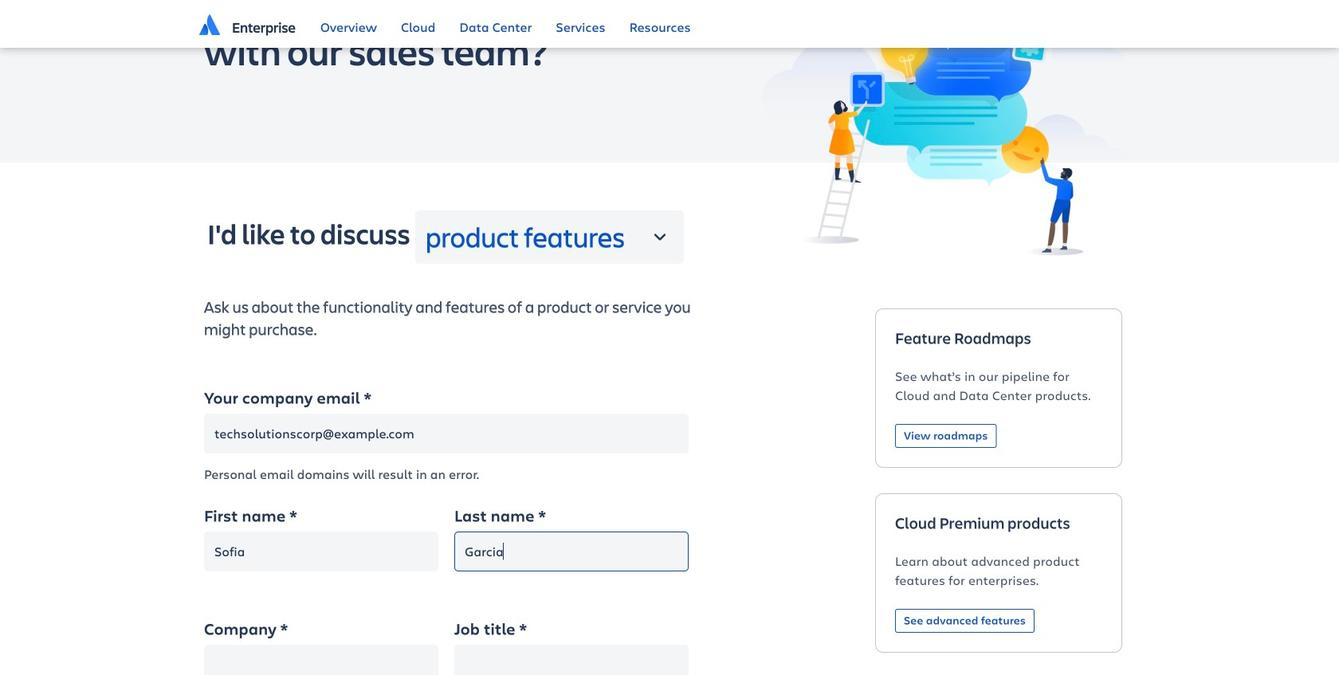 Task type: locate. For each thing, give the bounding box(es) containing it.
None text field
[[204, 645, 438, 675], [454, 645, 689, 675], [204, 645, 438, 675], [454, 645, 689, 675]]

atlassian logo image
[[199, 14, 220, 35]]

None text field
[[204, 532, 438, 572], [454, 532, 689, 572], [204, 532, 438, 572], [454, 532, 689, 572]]

None email field
[[204, 414, 689, 454]]



Task type: vqa. For each thing, say whether or not it's contained in the screenshot.
email field in the bottom of the page
yes



